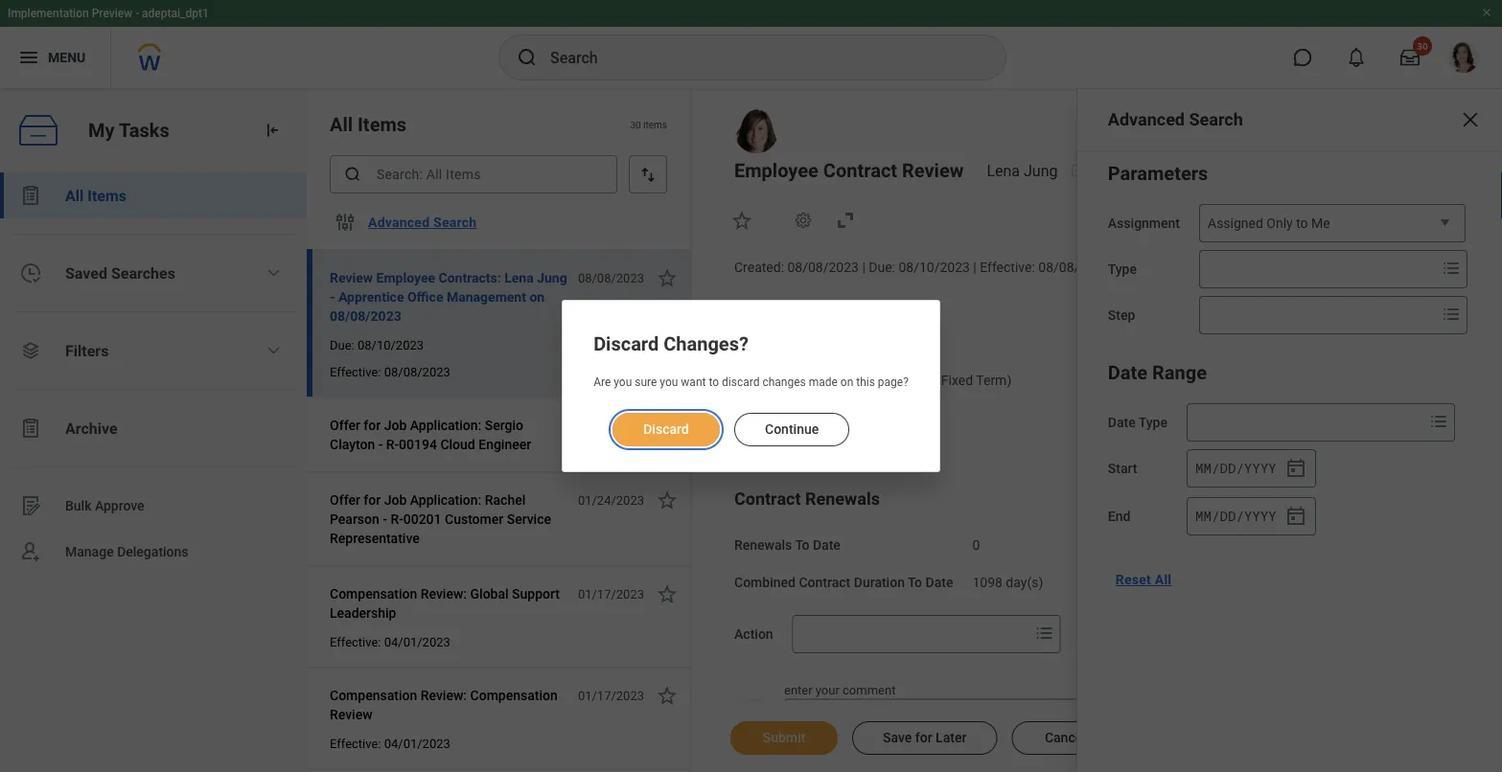 Task type: describe. For each thing, give the bounding box(es) containing it.
items inside all items button
[[87, 187, 127, 205]]

cloud
[[441, 437, 475, 453]]

support
[[512, 586, 560, 602]]

parameters group
[[1108, 158, 1471, 335]]

0 horizontal spatial renewals
[[735, 538, 792, 553]]

this
[[857, 376, 875, 389]]

advanced search button
[[361, 203, 485, 242]]

page?
[[878, 376, 909, 389]]

employee for employee type
[[735, 372, 793, 388]]

1 vertical spatial to
[[908, 575, 923, 591]]

00201
[[403, 512, 442, 527]]

01/17/2023 for compensation review: compensation review
[[578, 689, 644, 703]]

search inside dialog
[[1190, 110, 1244, 130]]

archive
[[65, 420, 118, 438]]

items inside item list element
[[358, 113, 407, 136]]

contract start date element
[[869, 287, 941, 315]]

sure
[[635, 376, 657, 389]]

contract for contract start date
[[735, 298, 786, 314]]

reset
[[1116, 572, 1152, 588]]

made
[[809, 376, 838, 389]]

1 horizontal spatial due:
[[869, 260, 896, 276]]

date type
[[1108, 415, 1168, 431]]

date left 1098
[[926, 575, 954, 591]]

rename image
[[19, 495, 42, 518]]

prompts image for action
[[1033, 622, 1056, 645]]

discard
[[722, 376, 760, 389]]

01/26/2023
[[578, 419, 644, 433]]

08/08/2023 up step
[[1039, 260, 1110, 276]]

on for made
[[841, 376, 854, 389]]

30 items
[[630, 119, 667, 130]]

prompts image for date type
[[1428, 410, 1451, 433]]

compensation review: compensation review button
[[330, 685, 568, 727]]

start group
[[1187, 450, 1317, 488]]

item list element
[[307, 88, 692, 773]]

prompts image for step
[[1440, 303, 1463, 326]]

advanced inside dialog
[[1108, 110, 1185, 130]]

customer
[[445, 512, 504, 527]]

- inside review employee contracts: lena jung - apprentice office management on 08/08/2023
[[330, 289, 335, 305]]

Step field
[[1201, 298, 1437, 333]]

preview
[[92, 7, 133, 20]]

search image
[[343, 165, 363, 184]]

contract renewals button
[[735, 489, 880, 509]]

1 vertical spatial star image
[[656, 267, 679, 290]]

review employee contracts: lena jung - apprentice office management on 08/08/2023 button
[[330, 267, 568, 328]]

my tasks element
[[0, 88, 307, 773]]

enter
[[784, 684, 813, 698]]

employee's photo (lena jung) image
[[735, 109, 779, 153]]

my tasks
[[88, 119, 169, 142]]

date range button
[[1108, 362, 1207, 384]]

implementation
[[8, 7, 89, 20]]

contract end date
[[735, 447, 843, 463]]

changes?
[[664, 333, 749, 355]]

(fixed
[[937, 372, 974, 388]]

1 vertical spatial apprentice
[[869, 372, 934, 388]]

clipboard image
[[19, 417, 42, 440]]

reset all button
[[1108, 561, 1180, 599]]

pearson
[[330, 512, 380, 527]]

transformation import image
[[263, 121, 282, 140]]

sergio
[[485, 418, 524, 433]]

0
[[973, 538, 980, 553]]

compensation for compensation review: global support leadership
[[330, 586, 417, 602]]

enter your comment
[[784, 684, 896, 698]]

clipboard image
[[19, 184, 42, 207]]

discard for discard changes?
[[594, 333, 659, 355]]

close environment banner image
[[1482, 7, 1493, 18]]

date down continue
[[816, 447, 843, 463]]

office
[[408, 289, 444, 305]]

lena jung
[[987, 162, 1058, 180]]

combined contract duration to date
[[735, 575, 954, 591]]

engineer
[[479, 437, 531, 453]]

bulk
[[65, 498, 92, 514]]

apprentice inside review employee contracts: lena jung - apprentice office management on 08/08/2023
[[338, 289, 404, 305]]

management
[[447, 289, 526, 305]]

09/07/2020
[[869, 298, 941, 314]]

prompts image
[[1440, 257, 1463, 280]]

tasks
[[119, 119, 169, 142]]

0 vertical spatial end
[[790, 447, 812, 463]]

items
[[644, 119, 667, 130]]

day(s)
[[1006, 575, 1044, 591]]

offer for job application: rachel pearson - r-00201 customer service representative button
[[330, 489, 568, 550]]

job for 00194
[[384, 418, 407, 433]]

date up date type at the bottom right of the page
[[1108, 362, 1148, 384]]

for for clayton
[[364, 418, 381, 433]]

01/24/2023
[[578, 493, 644, 508]]

08/10/2023 inside item list element
[[358, 338, 424, 352]]

Search: All Items text field
[[330, 155, 618, 194]]

0 vertical spatial review
[[902, 159, 964, 182]]

30
[[630, 119, 641, 130]]

rachel
[[485, 492, 526, 508]]

fullscreen image
[[834, 209, 857, 232]]

04/01/2023 for compensation
[[384, 737, 451, 751]]

end inside date range group
[[1108, 509, 1131, 525]]

bulk approve
[[65, 498, 144, 514]]

status
[[735, 410, 773, 425]]

all inside button
[[65, 187, 84, 205]]

date range
[[1108, 362, 1207, 384]]

inbox large image
[[1401, 48, 1420, 67]]

leadership
[[330, 606, 397, 621]]

service
[[507, 512, 551, 527]]

calendar image for start
[[1285, 457, 1308, 480]]

0 vertical spatial jung
[[1024, 162, 1058, 180]]

1 you from the left
[[614, 376, 632, 389]]

1 horizontal spatial 08/10/2023
[[899, 260, 970, 276]]

implementation preview -   adeptai_dpt1
[[8, 7, 209, 20]]

employee type
[[735, 372, 825, 388]]

offer for job application: sergio clayton - r-00194 cloud engineer
[[330, 418, 531, 453]]

region inside discard changes? dialog
[[594, 398, 909, 449]]

2 | from the left
[[974, 260, 977, 276]]

representative
[[330, 531, 420, 547]]

global
[[470, 586, 509, 602]]

employee contract review
[[735, 159, 964, 182]]

action bar region
[[692, 703, 1503, 773]]

to
[[709, 376, 719, 389]]

review: for global
[[421, 586, 467, 602]]

approve
[[95, 498, 144, 514]]

2 you from the left
[[660, 376, 678, 389]]

compensation review: global support leadership
[[330, 586, 560, 621]]

date up the combined contract duration to date
[[813, 538, 841, 553]]

want
[[681, 376, 706, 389]]

review employee contracts: lena jung - apprentice office management on 08/08/2023
[[330, 270, 567, 324]]

compensation review: compensation review
[[330, 688, 558, 723]]

configure image
[[334, 211, 357, 234]]

comment
[[843, 684, 896, 698]]

all items inside item list element
[[330, 113, 407, 136]]

4 star image from the top
[[656, 685, 679, 708]]

Date Type field
[[1188, 406, 1424, 440]]

calendar image for end
[[1285, 505, 1308, 528]]

lena inside review employee contracts: lena jung - apprentice office management on 08/08/2023
[[505, 270, 534, 286]]

2 star image from the top
[[656, 489, 679, 512]]

user plus image
[[19, 541, 42, 564]]

contract for contract end date
[[735, 447, 786, 463]]

0 vertical spatial start
[[790, 298, 819, 314]]



Task type: locate. For each thing, give the bounding box(es) containing it.
due: 08/10/2023
[[330, 338, 424, 352]]

to
[[795, 538, 810, 553], [908, 575, 923, 591]]

renewals up combined
[[735, 538, 792, 553]]

manage delegations link
[[0, 529, 307, 575]]

created: 08/08/2023 | due: 08/10/2023 | effective: 08/08/2023
[[735, 260, 1110, 276]]

job inside offer for job application: rachel pearson - r-00201 customer service representative
[[384, 492, 407, 508]]

calendar image
[[1285, 457, 1308, 480], [1285, 505, 1308, 528]]

- inside offer for job application: sergio clayton - r-00194 cloud engineer
[[379, 437, 383, 453]]

items up search image
[[358, 113, 407, 136]]

to down contract renewals
[[795, 538, 810, 553]]

employee for employee contract review
[[735, 159, 819, 182]]

0 vertical spatial review:
[[421, 586, 467, 602]]

for up pearson
[[364, 492, 381, 508]]

are you sure you want to discard changes made on this page?
[[594, 376, 909, 389]]

2 horizontal spatial type
[[1139, 415, 1168, 431]]

- inside banner
[[135, 7, 139, 20]]

0 vertical spatial advanced
[[1108, 110, 1185, 130]]

1 star image from the top
[[656, 414, 679, 437]]

review: inside compensation review: global support leadership
[[421, 586, 467, 602]]

prompts image
[[1440, 303, 1463, 326], [1428, 410, 1451, 433], [1033, 622, 1056, 645]]

0 vertical spatial employee
[[735, 159, 819, 182]]

0 vertical spatial r-
[[386, 437, 399, 453]]

0 horizontal spatial all
[[65, 187, 84, 205]]

discard down 'sure'
[[644, 422, 689, 438]]

0 horizontal spatial jung
[[537, 270, 567, 286]]

on inside discard changes? dialog
[[841, 376, 854, 389]]

on left this
[[841, 376, 854, 389]]

1 horizontal spatial lena
[[987, 162, 1020, 180]]

1 vertical spatial discard
[[644, 422, 689, 438]]

contracts:
[[439, 270, 501, 286]]

for inside offer for job application: rachel pearson - r-00201 customer service representative
[[364, 492, 381, 508]]

0 horizontal spatial search
[[433, 215, 477, 230]]

application: inside offer for job application: rachel pearson - r-00201 customer service representative
[[410, 492, 482, 508]]

employee
[[735, 159, 819, 182], [376, 270, 435, 286], [735, 372, 793, 388]]

your
[[816, 684, 840, 698]]

0 vertical spatial application:
[[410, 418, 482, 433]]

employee inside review employee contracts: lena jung - apprentice office management on 08/08/2023
[[376, 270, 435, 286]]

review:
[[421, 586, 467, 602], [421, 688, 467, 704]]

jung
[[1024, 162, 1058, 180], [537, 270, 567, 286]]

04/01/2023 down compensation review: compensation review
[[384, 737, 451, 751]]

1 vertical spatial 01/17/2023
[[578, 689, 644, 703]]

08/08/2023 up due: 08/10/2023
[[330, 308, 402, 324]]

advanced search dialog
[[1077, 88, 1503, 773]]

08/08/2023
[[788, 260, 859, 276], [1039, 260, 1110, 276], [578, 271, 644, 285], [330, 308, 402, 324], [384, 365, 451, 379]]

1 horizontal spatial end
[[1108, 509, 1131, 525]]

/
[[1212, 460, 1220, 478], [1237, 460, 1245, 478], [1212, 508, 1220, 526], [1237, 508, 1245, 526]]

type up continue
[[796, 372, 825, 388]]

0 vertical spatial on
[[530, 289, 545, 305]]

all right reset
[[1155, 572, 1172, 588]]

08/10/2023 up contract start date element
[[899, 260, 970, 276]]

1 vertical spatial 04/01/2023
[[384, 737, 451, 751]]

review: inside compensation review: compensation review
[[421, 688, 467, 704]]

region
[[594, 398, 909, 449]]

08/08/2023 inside review employee contracts: lena jung - apprentice office management on 08/08/2023
[[330, 308, 402, 324]]

1 horizontal spatial items
[[358, 113, 407, 136]]

offer for job application: rachel pearson - r-00201 customer service representative
[[330, 492, 551, 547]]

search inside button
[[433, 215, 477, 230]]

renewals down "contract end date" at bottom
[[806, 489, 880, 509]]

adeptai_dpt1
[[142, 7, 209, 20]]

0 vertical spatial effective: 04/01/2023
[[330, 635, 451, 650]]

0 horizontal spatial start
[[790, 298, 819, 314]]

04/01/2023 for global
[[384, 635, 451, 650]]

start
[[790, 298, 819, 314], [1108, 461, 1138, 477]]

0 horizontal spatial due:
[[330, 338, 355, 352]]

review
[[902, 159, 964, 182], [330, 270, 373, 286], [330, 707, 373, 723]]

1 horizontal spatial you
[[660, 376, 678, 389]]

combined contract duration to date element
[[973, 563, 1044, 592]]

job for 00201
[[384, 492, 407, 508]]

on inside review employee contracts: lena jung - apprentice office management on 08/08/2023
[[530, 289, 545, 305]]

0 vertical spatial lena
[[987, 162, 1020, 180]]

0 vertical spatial all items
[[330, 113, 407, 136]]

type up step
[[1108, 262, 1137, 278]]

job inside offer for job application: sergio clayton - r-00194 cloud engineer
[[384, 418, 407, 433]]

3 star image from the top
[[656, 583, 679, 606]]

parameters button
[[1108, 162, 1209, 185]]

type inside parameters group
[[1108, 262, 1137, 278]]

advanced search inside dialog
[[1108, 110, 1244, 130]]

contract for contract renewals
[[735, 489, 801, 509]]

1 horizontal spatial all
[[330, 113, 353, 136]]

items down my on the left top
[[87, 187, 127, 205]]

offer for offer for job application: rachel pearson - r-00201 customer service representative
[[330, 492, 360, 508]]

reset all
[[1116, 572, 1172, 588]]

0 vertical spatial offer
[[330, 418, 360, 433]]

1 vertical spatial application:
[[410, 492, 482, 508]]

step
[[1108, 308, 1136, 324]]

type inside date range group
[[1139, 415, 1168, 431]]

due: inside item list element
[[330, 338, 355, 352]]

start up the employee type
[[790, 298, 819, 314]]

2 04/01/2023 from the top
[[384, 737, 451, 751]]

contract start date
[[735, 298, 850, 314]]

end up reset
[[1108, 509, 1131, 525]]

2 vertical spatial review
[[330, 707, 373, 723]]

1 vertical spatial job
[[384, 492, 407, 508]]

discard button
[[613, 413, 720, 447]]

profile logan mcneil element
[[1438, 36, 1491, 79]]

0 horizontal spatial lena
[[505, 270, 534, 286]]

application:
[[410, 418, 482, 433], [410, 492, 482, 508]]

discard
[[594, 333, 659, 355], [644, 422, 689, 438]]

contract down renewals to date
[[799, 575, 851, 591]]

calendar image inside start group
[[1285, 457, 1308, 480]]

review inside review employee contracts: lena jung - apprentice office management on 08/08/2023
[[330, 270, 373, 286]]

review inside compensation review: compensation review
[[330, 707, 373, 723]]

application: inside offer for job application: sergio clayton - r-00194 cloud engineer
[[410, 418, 482, 433]]

contract up fullscreen icon
[[824, 159, 898, 182]]

0 horizontal spatial |
[[863, 260, 866, 276]]

2 job from the top
[[384, 492, 407, 508]]

continue button
[[735, 413, 850, 447]]

calendar image down date type field
[[1285, 457, 1308, 480]]

type for date type
[[1139, 415, 1168, 431]]

offer inside offer for job application: rachel pearson - r-00201 customer service representative
[[330, 492, 360, 508]]

application: for cloud
[[410, 418, 482, 433]]

implementation preview -   adeptai_dpt1 banner
[[0, 0, 1503, 88]]

0 horizontal spatial advanced search
[[368, 215, 477, 230]]

0 vertical spatial renewals
[[806, 489, 880, 509]]

contract
[[824, 159, 898, 182], [735, 298, 786, 314], [735, 447, 786, 463], [735, 489, 801, 509], [799, 575, 851, 591]]

1 04/01/2023 from the top
[[384, 635, 451, 650]]

1 01/17/2023 from the top
[[578, 587, 644, 602]]

for
[[364, 418, 381, 433], [364, 492, 381, 508]]

1 job from the top
[[384, 418, 407, 433]]

all items button
[[0, 173, 307, 219]]

parameters
[[1108, 162, 1209, 185]]

Type field
[[1201, 252, 1437, 287]]

date left 09/07/2020
[[822, 298, 850, 314]]

contract renewals
[[735, 489, 880, 509]]

for inside offer for job application: sergio clayton - r-00194 cloud engineer
[[364, 418, 381, 433]]

1 vertical spatial prompts image
[[1428, 410, 1451, 433]]

0 vertical spatial prompts image
[[1440, 303, 1463, 326]]

08/08/2023 down due: 08/10/2023
[[384, 365, 451, 379]]

1 vertical spatial advanced search
[[368, 215, 477, 230]]

00194
[[399, 437, 437, 453]]

1 horizontal spatial apprentice
[[869, 372, 934, 388]]

lena jung element
[[987, 162, 1070, 180]]

offer for offer for job application: sergio clayton - r-00194 cloud engineer
[[330, 418, 360, 433]]

08/08/2023 up contract start date
[[788, 260, 859, 276]]

advanced right configure "image" on the top of page
[[368, 215, 430, 230]]

all items up search image
[[330, 113, 407, 136]]

1 review: from the top
[[421, 586, 467, 602]]

manage
[[65, 544, 114, 560]]

compensation review: global support leadership button
[[330, 583, 568, 625]]

1 horizontal spatial advanced
[[1108, 110, 1185, 130]]

search down "search: all items" text field
[[433, 215, 477, 230]]

my
[[88, 119, 115, 142]]

contract down status
[[735, 447, 786, 463]]

2 01/17/2023 from the top
[[578, 689, 644, 703]]

01/17/2023 for compensation review: global support leadership
[[578, 587, 644, 602]]

0 vertical spatial items
[[358, 113, 407, 136]]

effective: 04/01/2023 for compensation review: compensation review
[[330, 737, 451, 751]]

created:
[[735, 260, 785, 276]]

0 horizontal spatial to
[[795, 538, 810, 553]]

1 horizontal spatial to
[[908, 575, 923, 591]]

0 vertical spatial advanced search
[[1108, 110, 1244, 130]]

r- for 00201
[[391, 512, 404, 527]]

1 vertical spatial calendar image
[[1285, 505, 1308, 528]]

0 vertical spatial 08/10/2023
[[899, 260, 970, 276]]

star image
[[731, 209, 754, 232], [656, 267, 679, 290]]

1 vertical spatial end
[[1108, 509, 1131, 525]]

- right preview
[[135, 7, 139, 20]]

0 vertical spatial discard
[[594, 333, 659, 355]]

1 vertical spatial jung
[[537, 270, 567, 286]]

you right 'sure'
[[660, 376, 678, 389]]

discard for discard
[[644, 422, 689, 438]]

job up 00201
[[384, 492, 407, 508]]

type
[[1108, 262, 1137, 278], [796, 372, 825, 388], [1139, 415, 1168, 431]]

job
[[384, 418, 407, 433], [384, 492, 407, 508]]

1 vertical spatial all items
[[65, 187, 127, 205]]

1 | from the left
[[863, 260, 866, 276]]

end
[[790, 447, 812, 463], [1108, 509, 1131, 525]]

list containing all items
[[0, 173, 307, 575]]

04/01/2023 down compensation review: global support leadership
[[384, 635, 451, 650]]

range
[[1153, 362, 1207, 384]]

advanced up parameters
[[1108, 110, 1185, 130]]

date down date range at the top
[[1108, 415, 1136, 431]]

region containing discard
[[594, 398, 909, 449]]

search up parameters
[[1190, 110, 1244, 130]]

for for pearson
[[364, 492, 381, 508]]

due: up effective: 08/08/2023
[[330, 338, 355, 352]]

bulk approve link
[[0, 483, 307, 529]]

start down date type at the bottom right of the page
[[1108, 461, 1138, 477]]

1 vertical spatial advanced
[[368, 215, 430, 230]]

start inside date range group
[[1108, 461, 1138, 477]]

0 vertical spatial 01/17/2023
[[578, 587, 644, 602]]

calendar image inside 'end' group
[[1285, 505, 1308, 528]]

on for management
[[530, 289, 545, 305]]

renewals to date
[[735, 538, 841, 553]]

advanced search up parameters
[[1108, 110, 1244, 130]]

apprentice (fixed term)
[[869, 372, 1012, 388]]

location
[[735, 335, 787, 351]]

discard changes?
[[594, 333, 749, 355]]

discard changes? dialog
[[562, 300, 941, 473]]

end group
[[1187, 498, 1317, 536]]

09/09/2023
[[869, 447, 941, 463]]

application: up 00201
[[410, 492, 482, 508]]

2 vertical spatial all
[[1155, 572, 1172, 588]]

2 application: from the top
[[410, 492, 482, 508]]

advanced search
[[1108, 110, 1244, 130], [368, 215, 477, 230]]

0 vertical spatial for
[[364, 418, 381, 433]]

job up 00194
[[384, 418, 407, 433]]

manage delegations
[[65, 544, 189, 560]]

1 vertical spatial r-
[[391, 512, 404, 527]]

calendar image down start group
[[1285, 505, 1308, 528]]

on right management
[[530, 289, 545, 305]]

apprentice (fixed term) element
[[869, 369, 1012, 388]]

changes
[[763, 376, 806, 389]]

to right duration on the bottom right of page
[[908, 575, 923, 591]]

jung inside review employee contracts: lena jung - apprentice office management on 08/08/2023
[[537, 270, 567, 286]]

offer up pearson
[[330, 492, 360, 508]]

1 vertical spatial start
[[1108, 461, 1138, 477]]

effective: 04/01/2023 for compensation review: global support leadership
[[330, 635, 451, 650]]

all
[[330, 113, 353, 136], [65, 187, 84, 205], [1155, 572, 1172, 588]]

1 vertical spatial due:
[[330, 338, 355, 352]]

for up 'clayton'
[[364, 418, 381, 433]]

0 vertical spatial 04/01/2023
[[384, 635, 451, 650]]

1098 day(s)
[[973, 575, 1044, 591]]

1 horizontal spatial type
[[1108, 262, 1137, 278]]

0 vertical spatial star image
[[731, 209, 754, 232]]

advanced search down "search: all items" text field
[[368, 215, 477, 230]]

assignment
[[1108, 216, 1181, 232]]

0 vertical spatial apprentice
[[338, 289, 404, 305]]

offer for job application: sergio clayton - r-00194 cloud engineer button
[[330, 414, 568, 456]]

star image up 'created:'
[[731, 209, 754, 232]]

end down continue
[[790, 447, 812, 463]]

offer inside offer for job application: sergio clayton - r-00194 cloud engineer
[[330, 418, 360, 433]]

advanced inside button
[[368, 215, 430, 230]]

r- for 00194
[[386, 437, 399, 453]]

effective: 04/01/2023 down compensation review: compensation review
[[330, 737, 451, 751]]

prompts image inside parameters group
[[1440, 303, 1463, 326]]

1 vertical spatial offer
[[330, 492, 360, 508]]

1 calendar image from the top
[[1285, 457, 1308, 480]]

offer up 'clayton'
[[330, 418, 360, 433]]

1 for from the top
[[364, 418, 381, 433]]

- right 'clayton'
[[379, 437, 383, 453]]

1 horizontal spatial jung
[[1024, 162, 1058, 180]]

all items inside all items button
[[65, 187, 127, 205]]

contract down "contract end date" at bottom
[[735, 489, 801, 509]]

renewals to date element
[[973, 526, 980, 555]]

combined
[[735, 575, 796, 591]]

1 vertical spatial items
[[87, 187, 127, 205]]

2 offer from the top
[[330, 492, 360, 508]]

0 vertical spatial search
[[1190, 110, 1244, 130]]

1 horizontal spatial |
[[974, 260, 977, 276]]

offer
[[330, 418, 360, 433], [330, 492, 360, 508]]

0 vertical spatial type
[[1108, 262, 1137, 278]]

due: up contract start date element
[[869, 260, 896, 276]]

0 vertical spatial calendar image
[[1285, 457, 1308, 480]]

effective: 04/01/2023 down leadership
[[330, 635, 451, 650]]

2 horizontal spatial all
[[1155, 572, 1172, 588]]

on
[[530, 289, 545, 305], [841, 376, 854, 389]]

all up search image
[[330, 113, 353, 136]]

all inside button
[[1155, 572, 1172, 588]]

1 application: from the top
[[410, 418, 482, 433]]

2 review: from the top
[[421, 688, 467, 704]]

0 vertical spatial to
[[795, 538, 810, 553]]

1 vertical spatial 08/10/2023
[[358, 338, 424, 352]]

- up due: 08/10/2023
[[330, 289, 335, 305]]

0 horizontal spatial 08/10/2023
[[358, 338, 424, 352]]

renewals
[[806, 489, 880, 509], [735, 538, 792, 553]]

1 vertical spatial review:
[[421, 688, 467, 704]]

clayton
[[330, 437, 375, 453]]

0 horizontal spatial items
[[87, 187, 127, 205]]

star image up discard changes?
[[656, 267, 679, 290]]

continue
[[765, 422, 819, 438]]

compensation inside compensation review: global support leadership
[[330, 586, 417, 602]]

advanced search inside button
[[368, 215, 477, 230]]

2 calendar image from the top
[[1285, 505, 1308, 528]]

1 vertical spatial renewals
[[735, 538, 792, 553]]

you
[[614, 376, 632, 389], [660, 376, 678, 389]]

2 effective: 04/01/2023 from the top
[[330, 737, 451, 751]]

08/10/2023 up effective: 08/08/2023
[[358, 338, 424, 352]]

review: left the global
[[421, 586, 467, 602]]

notifications large image
[[1347, 48, 1367, 67]]

discard up 'sure'
[[594, 333, 659, 355]]

all right clipboard icon
[[65, 187, 84, 205]]

1 vertical spatial lena
[[505, 270, 534, 286]]

0 horizontal spatial all items
[[65, 187, 127, 205]]

0 horizontal spatial advanced
[[368, 215, 430, 230]]

effective: 04/01/2023
[[330, 635, 451, 650], [330, 737, 451, 751]]

1 vertical spatial employee
[[376, 270, 435, 286]]

2 vertical spatial employee
[[735, 372, 793, 388]]

1 horizontal spatial on
[[841, 376, 854, 389]]

1 horizontal spatial start
[[1108, 461, 1138, 477]]

search image
[[516, 46, 539, 69]]

contract renewals group
[[735, 488, 1464, 593]]

1 vertical spatial search
[[433, 215, 477, 230]]

archive button
[[0, 406, 307, 452]]

0 vertical spatial due:
[[869, 260, 896, 276]]

2 vertical spatial type
[[1139, 415, 1168, 431]]

0 horizontal spatial apprentice
[[338, 289, 404, 305]]

08/08/2023 up discard changes?
[[578, 271, 644, 285]]

1098
[[973, 575, 1003, 591]]

r- inside offer for job application: rachel pearson - r-00201 customer service representative
[[391, 512, 404, 527]]

due:
[[869, 260, 896, 276], [330, 338, 355, 352]]

0 horizontal spatial on
[[530, 289, 545, 305]]

1 vertical spatial type
[[796, 372, 825, 388]]

duration
[[854, 575, 905, 591]]

Action field
[[794, 618, 1030, 652]]

compensation for compensation review: compensation review
[[330, 688, 417, 704]]

2 vertical spatial prompts image
[[1033, 622, 1056, 645]]

effective: 08/08/2023
[[330, 365, 451, 379]]

x image
[[1460, 108, 1483, 131]]

all items right clipboard icon
[[65, 187, 127, 205]]

1 horizontal spatial search
[[1190, 110, 1244, 130]]

r- up representative
[[391, 512, 404, 527]]

discard inside button
[[644, 422, 689, 438]]

r- right 'clayton'
[[386, 437, 399, 453]]

0 vertical spatial job
[[384, 418, 407, 433]]

r-
[[386, 437, 399, 453], [391, 512, 404, 527]]

review: for compensation
[[421, 688, 467, 704]]

1 vertical spatial effective: 04/01/2023
[[330, 737, 451, 751]]

star image
[[656, 414, 679, 437], [656, 489, 679, 512], [656, 583, 679, 606], [656, 685, 679, 708]]

apprentice left (fixed
[[869, 372, 934, 388]]

items
[[358, 113, 407, 136], [87, 187, 127, 205]]

1 vertical spatial review
[[330, 270, 373, 286]]

are
[[594, 376, 611, 389]]

0 horizontal spatial type
[[796, 372, 825, 388]]

1 offer from the top
[[330, 418, 360, 433]]

apprentice up due: 08/10/2023
[[338, 289, 404, 305]]

2 for from the top
[[364, 492, 381, 508]]

application: for customer
[[410, 492, 482, 508]]

- inside offer for job application: rachel pearson - r-00201 customer service representative
[[383, 512, 387, 527]]

1 vertical spatial for
[[364, 492, 381, 508]]

- up representative
[[383, 512, 387, 527]]

r- inside offer for job application: sergio clayton - r-00194 cloud engineer
[[386, 437, 399, 453]]

08/10/2023
[[899, 260, 970, 276], [358, 338, 424, 352]]

1 effective: 04/01/2023 from the top
[[330, 635, 451, 650]]

1 vertical spatial all
[[65, 187, 84, 205]]

review: down compensation review: global support leadership button
[[421, 688, 467, 704]]

you right 'are'
[[614, 376, 632, 389]]

date range group
[[1108, 358, 1471, 538]]

list
[[0, 173, 307, 575]]

type down date range at the top
[[1139, 415, 1168, 431]]

type for employee type
[[796, 372, 825, 388]]

date
[[822, 298, 850, 314], [1108, 362, 1148, 384], [1108, 415, 1136, 431], [816, 447, 843, 463], [813, 538, 841, 553], [926, 575, 954, 591]]

1 vertical spatial on
[[841, 376, 854, 389]]

application: up "cloud"
[[410, 418, 482, 433]]

all inside item list element
[[330, 113, 353, 136]]

contract up location
[[735, 298, 786, 314]]



Task type: vqa. For each thing, say whether or not it's contained in the screenshot.
THE "SERVICE"
yes



